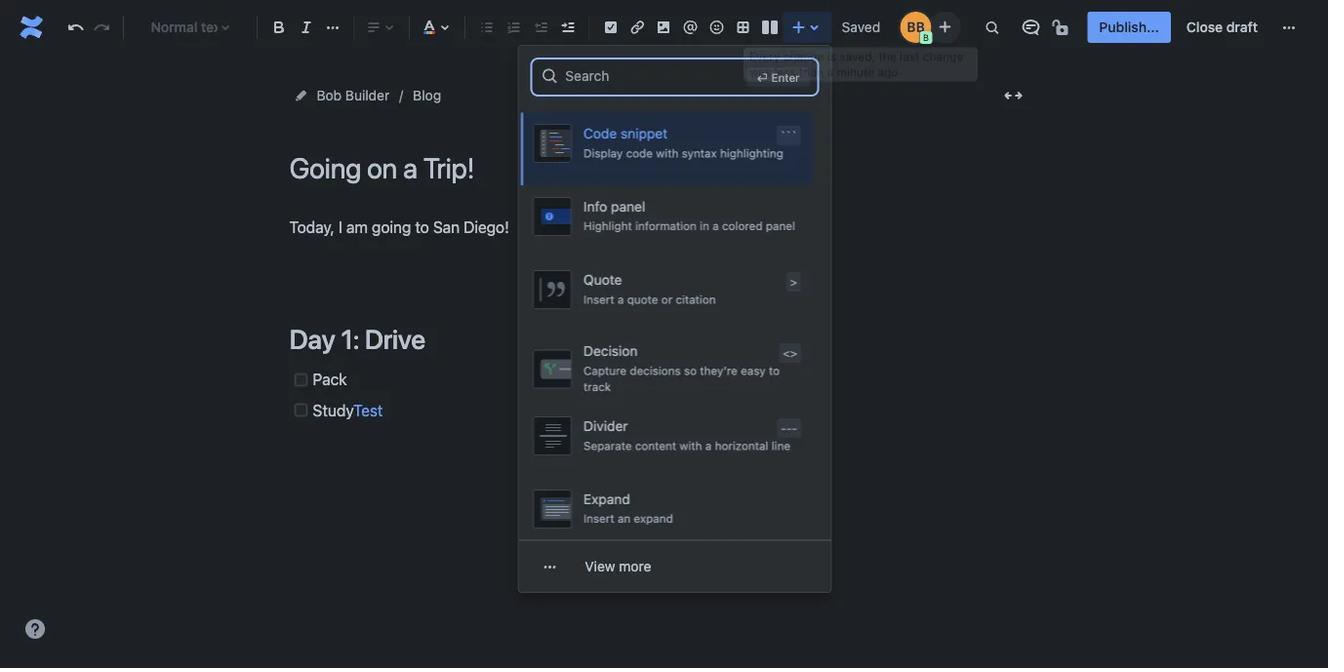 Task type: locate. For each thing, give the bounding box(es) containing it.
comment icon image
[[1020, 16, 1043, 39]]

to inside text field
[[415, 218, 429, 236]]

outdent ⇧tab image
[[529, 16, 553, 39]]

indent tab image
[[556, 16, 579, 39]]

with for code snippet
[[656, 146, 678, 160]]

they're
[[700, 364, 737, 378]]

study test
[[313, 401, 383, 420]]

⏎ enter
[[757, 70, 800, 84]]

panel up highlight
[[611, 199, 645, 215]]

than
[[800, 65, 824, 78]]

to right easy
[[769, 364, 780, 378]]

help image
[[23, 618, 47, 641]]

close draft button
[[1175, 12, 1270, 43]]

builder
[[346, 87, 390, 103]]

test link
[[353, 401, 383, 420]]

⏎
[[757, 70, 768, 84]]

a
[[827, 65, 834, 78], [712, 219, 719, 233], [617, 293, 624, 306], [705, 439, 711, 453]]

0 horizontal spatial panel
[[611, 199, 645, 215]]

Blog post title text field
[[289, 152, 1032, 185]]

no restrictions image
[[1051, 16, 1074, 39]]

-
[[781, 422, 786, 435], [786, 422, 792, 435], [792, 422, 797, 435]]

numbered list ⌘⇧7 image
[[502, 16, 526, 39]]

1 horizontal spatial change
[[923, 49, 964, 63]]

add
[[432, 122, 458, 138]]

highlighting
[[720, 146, 783, 160]]

a inside every change is saved, the last change was less than a minute ago
[[827, 65, 834, 78]]

blog link
[[413, 84, 441, 107]]

colored
[[722, 219, 762, 233]]

panel right colored
[[766, 219, 795, 233]]

a right in
[[712, 219, 719, 233]]

move this blog image
[[293, 88, 309, 103]]

content
[[635, 439, 676, 453]]

2 insert from the top
[[583, 512, 614, 526]]

change up than
[[784, 49, 824, 63]]

1 horizontal spatial with
[[679, 439, 702, 453]]

1 horizontal spatial to
[[769, 364, 780, 378]]

today, i am going to san diego!
[[289, 218, 509, 236]]

change
[[784, 49, 824, 63], [923, 49, 964, 63]]

0 horizontal spatial with
[[656, 146, 678, 160]]

3 - from the left
[[792, 422, 797, 435]]

0 horizontal spatial change
[[784, 49, 824, 63]]

layouts image
[[758, 16, 782, 39]]

1 vertical spatial insert
[[583, 512, 614, 526]]

quote
[[583, 272, 622, 288]]

capture
[[583, 364, 626, 378]]

insert
[[583, 293, 614, 306], [583, 512, 614, 526]]

0 vertical spatial to
[[415, 218, 429, 236]]

italic ⌘i image
[[295, 16, 318, 39]]

diego!
[[464, 218, 509, 236]]

was
[[750, 65, 771, 78]]

divider
[[583, 418, 628, 434]]

<>
[[783, 347, 797, 360]]

last
[[900, 49, 920, 63]]

to left san
[[415, 218, 429, 236]]

so
[[684, 364, 697, 378]]

0 vertical spatial with
[[656, 146, 678, 160]]

bullet list ⌘⇧8 image
[[475, 16, 499, 39]]

1 vertical spatial with
[[679, 439, 702, 453]]

snippet
[[620, 125, 667, 141]]

display
[[583, 146, 623, 160]]

info panel highlight information in a colored panel
[[583, 199, 795, 233]]

to
[[415, 218, 429, 236], [769, 364, 780, 378]]

code
[[583, 125, 617, 141]]

confluence image
[[16, 12, 47, 43], [16, 12, 47, 43]]

table image
[[732, 16, 755, 39]]

day 1: drive
[[289, 323, 425, 355]]

test
[[353, 401, 383, 420]]

panel
[[611, 199, 645, 215], [766, 219, 795, 233]]

line
[[771, 439, 790, 453]]

a left quote
[[617, 293, 624, 306]]

0 horizontal spatial to
[[415, 218, 429, 236]]

insert down 'quote'
[[583, 293, 614, 306]]

1 vertical spatial to
[[769, 364, 780, 378]]

every change is saved, the last change was less than a minute ago
[[750, 49, 964, 78]]

link image
[[626, 16, 649, 39]]

separate
[[583, 439, 632, 453]]

drive
[[365, 323, 425, 355]]

header
[[461, 122, 506, 138]]

mention image
[[679, 16, 702, 39]]

to inside capture decisions so they're easy to track
[[769, 364, 780, 378]]

with
[[656, 146, 678, 160], [679, 439, 702, 453]]

with for divider
[[679, 439, 702, 453]]

```
[[780, 129, 797, 142]]

0 vertical spatial insert
[[583, 293, 614, 306]]

make page full-width image
[[1002, 84, 1026, 107]]

code
[[626, 146, 653, 160]]

publish...
[[1100, 19, 1160, 35]]

image
[[510, 122, 549, 138]]

draft
[[1227, 19, 1259, 35]]

change down invite to edit icon
[[923, 49, 964, 63]]

with right code
[[656, 146, 678, 160]]

1 horizontal spatial panel
[[766, 219, 795, 233]]

in
[[700, 219, 709, 233]]

a down is
[[827, 65, 834, 78]]

with right content
[[679, 439, 702, 453]]

view
[[585, 559, 616, 575]]

insert down expand
[[583, 512, 614, 526]]

info
[[583, 199, 607, 215]]

add header image
[[432, 122, 549, 138]]

popup element
[[519, 46, 831, 669]]

bob builder
[[317, 87, 390, 103]]

more formatting image
[[321, 16, 345, 39]]



Task type: describe. For each thing, give the bounding box(es) containing it.
1 - from the left
[[781, 422, 786, 435]]

emoji image
[[705, 16, 729, 39]]

blog
[[413, 87, 441, 103]]

study
[[313, 401, 353, 420]]

view more
[[585, 559, 652, 575]]

bob builder image
[[901, 12, 932, 43]]

display code with syntax highlighting
[[583, 146, 783, 160]]

code snippet
[[583, 125, 667, 141]]

find and replace image
[[981, 16, 1004, 39]]

quote
[[627, 293, 658, 306]]

every
[[750, 49, 781, 63]]

going
[[372, 218, 411, 236]]

decisions
[[630, 364, 681, 378]]

add header image button
[[401, 118, 561, 142]]

advanced search image
[[540, 66, 560, 86]]

a left the horizontal at the bottom right of page
[[705, 439, 711, 453]]

or
[[661, 293, 672, 306]]

>
[[790, 275, 797, 289]]

a inside info panel highlight information in a colored panel
[[712, 219, 719, 233]]

capture decisions so they're easy to track
[[583, 364, 780, 394]]

saved,
[[840, 49, 876, 63]]

---
[[781, 422, 797, 435]]

minute
[[837, 65, 875, 78]]

add image, video, or file image
[[652, 16, 676, 39]]

search field
[[566, 58, 739, 93]]

separate content with a horizontal line
[[583, 439, 790, 453]]

1 insert from the top
[[583, 293, 614, 306]]

information
[[635, 219, 696, 233]]

ago
[[878, 65, 899, 78]]

citation
[[675, 293, 716, 306]]

expand
[[634, 512, 673, 526]]

redo ⌘⇧z image
[[90, 16, 114, 39]]

1:
[[341, 323, 359, 355]]

easy
[[741, 364, 765, 378]]

bob builder link
[[317, 84, 390, 107]]

close draft
[[1187, 19, 1259, 35]]

san
[[433, 218, 460, 236]]

less
[[775, 65, 796, 78]]

pack
[[313, 371, 347, 389]]

bob
[[317, 87, 342, 103]]

track
[[583, 380, 611, 394]]

bold ⌘b image
[[268, 16, 291, 39]]

expand insert an expand
[[583, 492, 673, 526]]

1 vertical spatial panel
[[766, 219, 795, 233]]

insert inside expand insert an expand
[[583, 512, 614, 526]]

saved
[[842, 19, 881, 35]]

the
[[879, 49, 897, 63]]

today,
[[289, 218, 335, 236]]

is
[[828, 49, 837, 63]]

horizontal
[[715, 439, 768, 453]]

1 change from the left
[[784, 49, 824, 63]]

syntax
[[682, 146, 717, 160]]

action item image
[[599, 16, 623, 39]]

view more button
[[519, 548, 831, 587]]

expand
[[583, 492, 630, 508]]

undo ⌘z image
[[64, 16, 87, 39]]

2 change from the left
[[923, 49, 964, 63]]

insert a quote or citation
[[583, 293, 716, 306]]

decision
[[583, 343, 637, 359]]

0 vertical spatial panel
[[611, 199, 645, 215]]

Main content area, start typing to enter text. text field
[[289, 214, 1032, 424]]

2 - from the left
[[786, 422, 792, 435]]

close
[[1187, 19, 1224, 35]]

invite to edit image
[[934, 15, 957, 39]]

more
[[619, 559, 652, 575]]

publish... button
[[1088, 12, 1171, 43]]

enter
[[772, 70, 800, 84]]

am
[[346, 218, 368, 236]]

i
[[339, 218, 342, 236]]

highlight
[[583, 219, 632, 233]]

more image
[[1278, 16, 1301, 39]]

an
[[617, 512, 630, 526]]

every change is saved, the last change was less than a minute ago tooltip
[[744, 47, 978, 81]]

day
[[289, 323, 335, 355]]



Task type: vqa. For each thing, say whether or not it's contained in the screenshot.
BOB BUILDER link
yes



